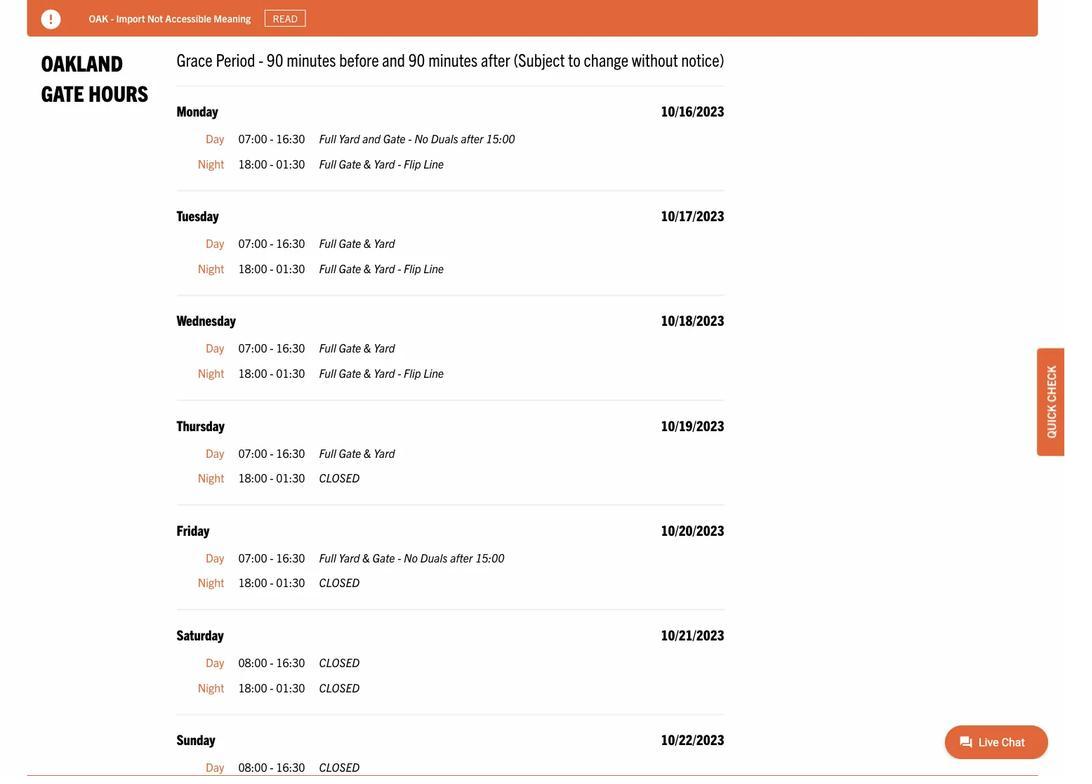 Task type: describe. For each thing, give the bounding box(es) containing it.
line for monday
[[424, 156, 444, 170]]

without
[[632, 48, 678, 70]]

oak
[[89, 12, 108, 24]]

night for wednesday
[[198, 366, 224, 380]]

10/21/2023
[[661, 626, 725, 643]]

tuesday
[[177, 206, 219, 224]]

0 vertical spatial and
[[382, 48, 405, 70]]

sunday
[[177, 730, 215, 748]]

0 vertical spatial after
[[481, 48, 510, 70]]

night for friday
[[198, 575, 224, 589]]

day for wednesday
[[206, 341, 224, 355]]

07:00 for tuesday
[[238, 236, 267, 250]]

no for friday
[[404, 550, 418, 564]]

day for tuesday
[[206, 236, 224, 250]]

5 full from the top
[[319, 341, 336, 355]]

duals for 10/20/2023
[[420, 550, 448, 564]]

quick
[[1044, 405, 1058, 438]]

saturday
[[177, 626, 224, 643]]

oakland
[[41, 48, 123, 75]]

2 90 from the left
[[409, 48, 425, 70]]

8 full from the top
[[319, 550, 336, 564]]

after for 10/16/2023
[[461, 131, 484, 145]]

to
[[568, 48, 581, 70]]

18:00 - 01:30 for monday
[[238, 156, 305, 170]]

night for tuesday
[[198, 261, 224, 275]]

16:30 for tuesday
[[276, 236, 305, 250]]

full gate & yard for thursday
[[319, 446, 395, 460]]

16:30 for saturday
[[276, 655, 305, 669]]

07:00 - 16:30 for monday
[[238, 131, 305, 145]]

07:00 - 16:30 for tuesday
[[238, 236, 305, 250]]

10/16/2023
[[661, 102, 725, 119]]

closed for saturday
[[319, 680, 360, 694]]

18:00 - 01:30 for friday
[[238, 575, 305, 589]]

10/19/2023
[[661, 416, 725, 434]]

3 full from the top
[[319, 236, 336, 250]]

16:30 for thursday
[[276, 446, 305, 460]]

flip for wednesday
[[404, 366, 421, 380]]

1 full from the top
[[319, 131, 336, 145]]

07:00 - 16:30 for friday
[[238, 550, 305, 564]]

08:00 for saturday
[[238, 655, 267, 669]]

day for saturday
[[206, 655, 224, 669]]

oak - import not accessible meaning
[[89, 12, 251, 24]]

closed for thursday
[[319, 471, 360, 485]]

18:00 for monday
[[238, 156, 267, 170]]

10/17/2023
[[661, 206, 725, 224]]

full yard & gate - no duals after 15:00
[[319, 550, 505, 564]]

18:00 - 01:30 for wednesday
[[238, 366, 305, 380]]

07:00 for wednesday
[[238, 341, 267, 355]]

01:30 for saturday
[[276, 680, 305, 694]]

closed for friday
[[319, 575, 360, 589]]

gate inside the oakland gate hours
[[41, 78, 84, 106]]

4 full from the top
[[319, 261, 336, 275]]

day for monday
[[206, 131, 224, 145]]

full yard and gate - no duals after 15:00
[[319, 131, 515, 145]]

duals for 10/16/2023
[[431, 131, 458, 145]]

08:00 - 16:30 for sunday
[[238, 760, 305, 774]]

08:00 for sunday
[[238, 760, 267, 774]]

hours
[[88, 78, 148, 106]]

18:00 - 01:30 for thursday
[[238, 471, 305, 485]]

not
[[147, 12, 163, 24]]

day for sunday
[[206, 760, 224, 774]]

wednesday
[[177, 311, 236, 329]]

friday
[[177, 521, 209, 538]]

18:00 - 01:30 for saturday
[[238, 680, 305, 694]]

10/18/2023
[[661, 311, 725, 329]]

2 full from the top
[[319, 156, 336, 170]]

07:00 for friday
[[238, 550, 267, 564]]

16:30 for friday
[[276, 550, 305, 564]]

07:00 for monday
[[238, 131, 267, 145]]

18:00 for saturday
[[238, 680, 267, 694]]

day for thursday
[[206, 446, 224, 460]]

period
[[216, 48, 255, 70]]

16:30 for monday
[[276, 131, 305, 145]]



Task type: locate. For each thing, give the bounding box(es) containing it.
day down monday
[[206, 131, 224, 145]]

0 horizontal spatial and
[[363, 131, 381, 145]]

0 vertical spatial flip
[[404, 156, 421, 170]]

2 full gate & yard from the top
[[319, 341, 395, 355]]

6 night from the top
[[198, 680, 224, 694]]

2 line from the top
[[424, 261, 444, 275]]

5 18:00 from the top
[[238, 575, 267, 589]]

import
[[116, 12, 145, 24]]

0 vertical spatial full gate & yard
[[319, 236, 395, 250]]

day
[[206, 131, 224, 145], [206, 236, 224, 250], [206, 341, 224, 355], [206, 446, 224, 460], [206, 550, 224, 564], [206, 655, 224, 669], [206, 760, 224, 774]]

6 day from the top
[[206, 655, 224, 669]]

1 vertical spatial 08:00 - 16:30
[[238, 760, 305, 774]]

2 minutes from the left
[[429, 48, 478, 70]]

6 18:00 - 01:30 from the top
[[238, 680, 305, 694]]

yard
[[339, 131, 360, 145], [374, 156, 395, 170], [374, 236, 395, 250], [374, 261, 395, 275], [374, 341, 395, 355], [374, 366, 395, 380], [374, 446, 395, 460], [339, 550, 360, 564]]

4 16:30 from the top
[[276, 446, 305, 460]]

01:30 for friday
[[276, 575, 305, 589]]

1 minutes from the left
[[287, 48, 336, 70]]

1 vertical spatial duals
[[420, 550, 448, 564]]

read
[[273, 12, 298, 25]]

4 07:00 from the top
[[238, 446, 267, 460]]

3 closed from the top
[[319, 655, 360, 669]]

0 vertical spatial 15:00
[[486, 131, 515, 145]]

6 18:00 from the top
[[238, 680, 267, 694]]

0 vertical spatial full gate & yard - flip line
[[319, 156, 444, 170]]

2 18:00 from the top
[[238, 261, 267, 275]]

2 vertical spatial line
[[424, 366, 444, 380]]

15:00 for 10/20/2023
[[476, 550, 505, 564]]

18:00 for wednesday
[[238, 366, 267, 380]]

night down "saturday"
[[198, 680, 224, 694]]

1 18:00 - 01:30 from the top
[[238, 156, 305, 170]]

1 vertical spatial full gate & yard - flip line
[[319, 261, 444, 275]]

01:30 for thursday
[[276, 471, 305, 485]]

monday
[[177, 102, 218, 119]]

3 18:00 - 01:30 from the top
[[238, 366, 305, 380]]

2 08:00 - 16:30 from the top
[[238, 760, 305, 774]]

01:30 for monday
[[276, 156, 305, 170]]

5 07:00 from the top
[[238, 550, 267, 564]]

flip for tuesday
[[404, 261, 421, 275]]

flip
[[404, 156, 421, 170], [404, 261, 421, 275], [404, 366, 421, 380]]

2 flip from the top
[[404, 261, 421, 275]]

before
[[339, 48, 379, 70]]

1 night from the top
[[198, 156, 224, 170]]

line for wednesday
[[424, 366, 444, 380]]

solid image
[[41, 9, 61, 29]]

18:00
[[238, 156, 267, 170], [238, 261, 267, 275], [238, 366, 267, 380], [238, 471, 267, 485], [238, 575, 267, 589], [238, 680, 267, 694]]

07:00 - 16:30 for thursday
[[238, 446, 305, 460]]

6 01:30 from the top
[[276, 680, 305, 694]]

01:30
[[276, 156, 305, 170], [276, 261, 305, 275], [276, 366, 305, 380], [276, 471, 305, 485], [276, 575, 305, 589], [276, 680, 305, 694]]

01:30 for tuesday
[[276, 261, 305, 275]]

full gate & yard - flip line for tuesday
[[319, 261, 444, 275]]

5 closed from the top
[[319, 760, 360, 774]]

5 01:30 from the top
[[276, 575, 305, 589]]

-
[[111, 12, 114, 24], [259, 48, 264, 70], [270, 131, 274, 145], [408, 131, 412, 145], [270, 156, 274, 170], [398, 156, 401, 170], [270, 236, 274, 250], [270, 261, 274, 275], [398, 261, 401, 275], [270, 341, 274, 355], [270, 366, 274, 380], [398, 366, 401, 380], [270, 446, 274, 460], [270, 471, 274, 485], [270, 550, 274, 564], [398, 550, 401, 564], [270, 575, 274, 589], [270, 655, 274, 669], [270, 680, 274, 694], [270, 760, 274, 774]]

16:30 for sunday
[[276, 760, 305, 774]]

1 vertical spatial line
[[424, 261, 444, 275]]

3 full gate & yard from the top
[[319, 446, 395, 460]]

line
[[424, 156, 444, 170], [424, 261, 444, 275], [424, 366, 444, 380]]

read link
[[265, 10, 306, 27]]

07:00 - 16:30
[[238, 131, 305, 145], [238, 236, 305, 250], [238, 341, 305, 355], [238, 446, 305, 460], [238, 550, 305, 564]]

18:00 - 01:30 for tuesday
[[238, 261, 305, 275]]

(subject
[[514, 48, 565, 70]]

meaning
[[214, 12, 251, 24]]

1 vertical spatial full gate & yard
[[319, 341, 395, 355]]

3 day from the top
[[206, 341, 224, 355]]

1 vertical spatial 15:00
[[476, 550, 505, 564]]

2 07:00 from the top
[[238, 236, 267, 250]]

3 07:00 - 16:30 from the top
[[238, 341, 305, 355]]

10/22/2023
[[661, 730, 725, 748]]

line for tuesday
[[424, 261, 444, 275]]

7 16:30 from the top
[[276, 760, 305, 774]]

full
[[319, 131, 336, 145], [319, 156, 336, 170], [319, 236, 336, 250], [319, 261, 336, 275], [319, 341, 336, 355], [319, 366, 336, 380], [319, 446, 336, 460], [319, 550, 336, 564]]

3 16:30 from the top
[[276, 341, 305, 355]]

1 closed from the top
[[319, 471, 360, 485]]

1 vertical spatial and
[[363, 131, 381, 145]]

grace period - 90 minutes before and 90 minutes after (subject to change without notice)
[[177, 48, 725, 70]]

0 vertical spatial 08:00
[[238, 655, 267, 669]]

15:00 for 10/16/2023
[[486, 131, 515, 145]]

0 vertical spatial line
[[424, 156, 444, 170]]

full gate & yard - flip line for wednesday
[[319, 366, 444, 380]]

3 full gate & yard - flip line from the top
[[319, 366, 444, 380]]

accessible
[[165, 12, 211, 24]]

6 16:30 from the top
[[276, 655, 305, 669]]

1 18:00 from the top
[[238, 156, 267, 170]]

5 night from the top
[[198, 575, 224, 589]]

flip for monday
[[404, 156, 421, 170]]

2 vertical spatial full gate & yard
[[319, 446, 395, 460]]

notice)
[[681, 48, 725, 70]]

grace
[[177, 48, 213, 70]]

1 horizontal spatial and
[[382, 48, 405, 70]]

night up tuesday
[[198, 156, 224, 170]]

day down 'wednesday'
[[206, 341, 224, 355]]

quick check link
[[1037, 348, 1065, 456]]

oakland gate hours
[[41, 48, 148, 106]]

5 18:00 - 01:30 from the top
[[238, 575, 305, 589]]

2 18:00 - 01:30 from the top
[[238, 261, 305, 275]]

1 line from the top
[[424, 156, 444, 170]]

after
[[481, 48, 510, 70], [461, 131, 484, 145], [450, 550, 473, 564]]

18:00 - 01:30
[[238, 156, 305, 170], [238, 261, 305, 275], [238, 366, 305, 380], [238, 471, 305, 485], [238, 575, 305, 589], [238, 680, 305, 694]]

night
[[198, 156, 224, 170], [198, 261, 224, 275], [198, 366, 224, 380], [198, 471, 224, 485], [198, 575, 224, 589], [198, 680, 224, 694]]

&
[[364, 156, 371, 170], [364, 236, 371, 250], [364, 261, 371, 275], [364, 341, 371, 355], [364, 366, 371, 380], [364, 446, 371, 460], [363, 550, 370, 564]]

day down "saturday"
[[206, 655, 224, 669]]

full gate & yard - flip line
[[319, 156, 444, 170], [319, 261, 444, 275], [319, 366, 444, 380]]

1 vertical spatial no
[[404, 550, 418, 564]]

2 vertical spatial after
[[450, 550, 473, 564]]

01:30 for wednesday
[[276, 366, 305, 380]]

1 full gate & yard - flip line from the top
[[319, 156, 444, 170]]

2 closed from the top
[[319, 575, 360, 589]]

1 full gate & yard from the top
[[319, 236, 395, 250]]

2 night from the top
[[198, 261, 224, 275]]

5 16:30 from the top
[[276, 550, 305, 564]]

night down thursday
[[198, 471, 224, 485]]

no
[[415, 131, 428, 145], [404, 550, 418, 564]]

1 flip from the top
[[404, 156, 421, 170]]

day down tuesday
[[206, 236, 224, 250]]

no for monday
[[415, 131, 428, 145]]

15:00
[[486, 131, 515, 145], [476, 550, 505, 564]]

2 16:30 from the top
[[276, 236, 305, 250]]

7 full from the top
[[319, 446, 336, 460]]

and
[[382, 48, 405, 70], [363, 131, 381, 145]]

day down friday
[[206, 550, 224, 564]]

1 vertical spatial 08:00
[[238, 760, 267, 774]]

4 18:00 from the top
[[238, 471, 267, 485]]

90 right period
[[267, 48, 284, 70]]

07:00
[[238, 131, 267, 145], [238, 236, 267, 250], [238, 341, 267, 355], [238, 446, 267, 460], [238, 550, 267, 564]]

5 07:00 - 16:30 from the top
[[238, 550, 305, 564]]

1 horizontal spatial 90
[[409, 48, 425, 70]]

0 vertical spatial duals
[[431, 131, 458, 145]]

1 day from the top
[[206, 131, 224, 145]]

0 vertical spatial 08:00 - 16:30
[[238, 655, 305, 669]]

08:00 - 16:30 for saturday
[[238, 655, 305, 669]]

1 08:00 from the top
[[238, 655, 267, 669]]

4 01:30 from the top
[[276, 471, 305, 485]]

full gate & yard
[[319, 236, 395, 250], [319, 341, 395, 355], [319, 446, 395, 460]]

1 horizontal spatial minutes
[[429, 48, 478, 70]]

0 horizontal spatial 90
[[267, 48, 284, 70]]

16:30
[[276, 131, 305, 145], [276, 236, 305, 250], [276, 341, 305, 355], [276, 446, 305, 460], [276, 550, 305, 564], [276, 655, 305, 669], [276, 760, 305, 774]]

08:00
[[238, 655, 267, 669], [238, 760, 267, 774]]

3 line from the top
[[424, 366, 444, 380]]

4 07:00 - 16:30 from the top
[[238, 446, 305, 460]]

7 day from the top
[[206, 760, 224, 774]]

3 night from the top
[[198, 366, 224, 380]]

3 18:00 from the top
[[238, 366, 267, 380]]

night for monday
[[198, 156, 224, 170]]

duals
[[431, 131, 458, 145], [420, 550, 448, 564]]

day for friday
[[206, 550, 224, 564]]

4 day from the top
[[206, 446, 224, 460]]

quick check
[[1044, 366, 1058, 438]]

18:00 for friday
[[238, 575, 267, 589]]

thursday
[[177, 416, 225, 434]]

1 vertical spatial flip
[[404, 261, 421, 275]]

minutes
[[287, 48, 336, 70], [429, 48, 478, 70]]

90 right before
[[409, 48, 425, 70]]

2 01:30 from the top
[[276, 261, 305, 275]]

4 closed from the top
[[319, 680, 360, 694]]

1 07:00 - 16:30 from the top
[[238, 131, 305, 145]]

07:00 - 16:30 for wednesday
[[238, 341, 305, 355]]

full gate & yard for wednesday
[[319, 341, 395, 355]]

2 07:00 - 16:30 from the top
[[238, 236, 305, 250]]

3 01:30 from the top
[[276, 366, 305, 380]]

check
[[1044, 366, 1058, 402]]

change
[[584, 48, 629, 70]]

1 01:30 from the top
[[276, 156, 305, 170]]

6 full from the top
[[319, 366, 336, 380]]

full gate & yard for tuesday
[[319, 236, 395, 250]]

18:00 for thursday
[[238, 471, 267, 485]]

full gate & yard - flip line for monday
[[319, 156, 444, 170]]

07:00 for thursday
[[238, 446, 267, 460]]

0 vertical spatial no
[[415, 131, 428, 145]]

closed
[[319, 471, 360, 485], [319, 575, 360, 589], [319, 655, 360, 669], [319, 680, 360, 694], [319, 760, 360, 774]]

1 07:00 from the top
[[238, 131, 267, 145]]

night for saturday
[[198, 680, 224, 694]]

day down thursday
[[206, 446, 224, 460]]

1 16:30 from the top
[[276, 131, 305, 145]]

night up 'wednesday'
[[198, 261, 224, 275]]

2 08:00 from the top
[[238, 760, 267, 774]]

3 07:00 from the top
[[238, 341, 267, 355]]

night for thursday
[[198, 471, 224, 485]]

2 day from the top
[[206, 236, 224, 250]]

2 full gate & yard - flip line from the top
[[319, 261, 444, 275]]

16:30 for wednesday
[[276, 341, 305, 355]]

gate
[[41, 78, 84, 106], [383, 131, 406, 145], [339, 156, 361, 170], [339, 236, 361, 250], [339, 261, 361, 275], [339, 341, 361, 355], [339, 366, 361, 380], [339, 446, 361, 460], [373, 550, 395, 564]]

90
[[267, 48, 284, 70], [409, 48, 425, 70]]

after for 10/20/2023
[[450, 550, 473, 564]]

2 vertical spatial full gate & yard - flip line
[[319, 366, 444, 380]]

night down 'wednesday'
[[198, 366, 224, 380]]

08:00 - 16:30
[[238, 655, 305, 669], [238, 760, 305, 774]]

5 day from the top
[[206, 550, 224, 564]]

2 vertical spatial flip
[[404, 366, 421, 380]]

0 horizontal spatial minutes
[[287, 48, 336, 70]]

day down sunday
[[206, 760, 224, 774]]

1 vertical spatial after
[[461, 131, 484, 145]]

4 18:00 - 01:30 from the top
[[238, 471, 305, 485]]

10/20/2023
[[661, 521, 725, 538]]

1 08:00 - 16:30 from the top
[[238, 655, 305, 669]]

3 flip from the top
[[404, 366, 421, 380]]

18:00 for tuesday
[[238, 261, 267, 275]]

4 night from the top
[[198, 471, 224, 485]]

1 90 from the left
[[267, 48, 284, 70]]

night up "saturday"
[[198, 575, 224, 589]]



Task type: vqa. For each thing, say whether or not it's contained in the screenshot.
NO
yes



